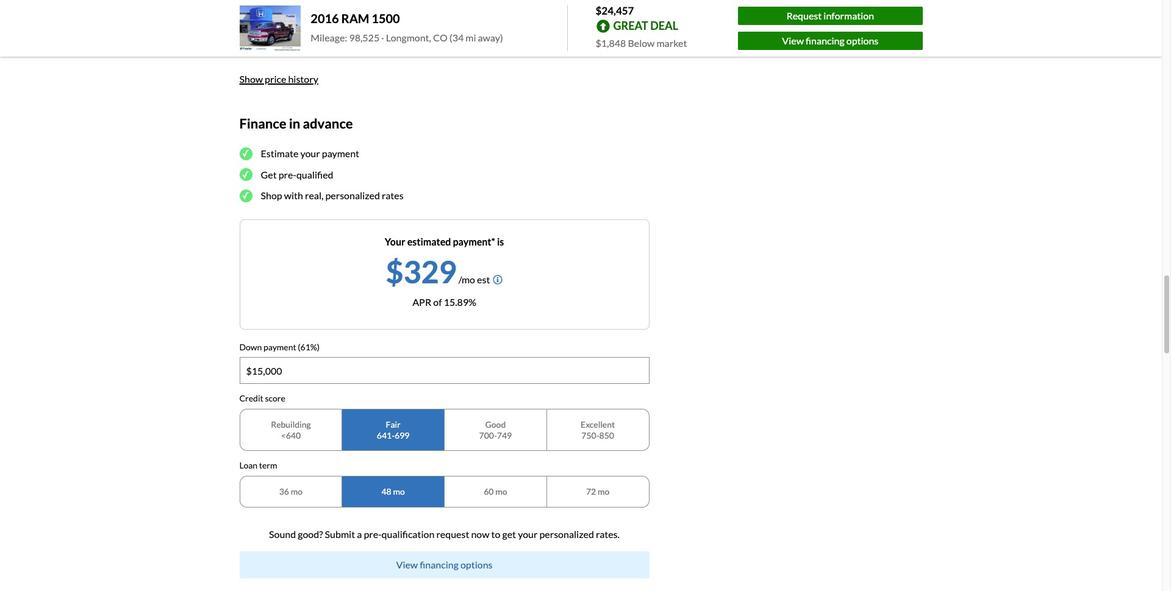 Task type: vqa. For each thing, say whether or not it's contained in the screenshot.
shopping
no



Task type: describe. For each thing, give the bounding box(es) containing it.
is
[[497, 236, 504, 247]]

1 horizontal spatial payment
[[322, 148, 359, 159]]

qualification
[[382, 529, 435, 540]]

0 horizontal spatial view
[[396, 559, 418, 571]]

/mo
[[459, 274, 475, 285]]

great deal
[[613, 19, 678, 32]]

2 73 from the top
[[278, 41, 290, 52]]

shop
[[261, 190, 282, 201]]

<640
[[281, 431, 301, 441]]

1 vertical spatial your
[[518, 529, 538, 540]]

finance
[[239, 115, 286, 132]]

(61%)
[[298, 342, 320, 352]]

saves
[[387, 41, 410, 52]]

· inside 73 days at this dealership 73 days on cargurus · 19 saves
[[369, 41, 372, 52]]

now
[[471, 529, 490, 540]]

excellent
[[581, 420, 615, 430]]

good?
[[298, 529, 323, 540]]

60 mo
[[484, 487, 507, 497]]

get
[[502, 529, 516, 540]]

your estimated payment* is
[[385, 236, 504, 247]]

view financing options for right view financing options button
[[782, 35, 879, 46]]

deal
[[650, 19, 678, 32]]

info circle image
[[493, 275, 503, 285]]

749
[[497, 431, 512, 441]]

score
[[265, 394, 285, 404]]

fair
[[386, 420, 401, 430]]

down
[[239, 342, 262, 352]]

73 days at this dealership 73 days on cargurus · 19 saves
[[278, 26, 410, 52]]

loan term
[[239, 461, 277, 471]]

great
[[613, 19, 648, 32]]

co
[[433, 32, 448, 44]]

qualified
[[296, 169, 333, 180]]

1 horizontal spatial view
[[782, 35, 804, 46]]

a
[[357, 529, 362, 540]]

15.89%
[[444, 296, 476, 308]]

estimate your payment
[[261, 148, 359, 159]]

0 vertical spatial pre-
[[279, 169, 296, 180]]

2016 ram 1500 mileage: 98,525 · longmont, co (34 mi away)
[[311, 11, 503, 44]]

mileage:
[[311, 32, 347, 44]]

estimated
[[407, 236, 451, 247]]

48 mo
[[382, 487, 405, 497]]

$24,457
[[596, 4, 634, 17]]

19
[[374, 41, 385, 52]]

information
[[824, 10, 874, 21]]

show price history
[[239, 73, 318, 85]]

fair 641-699
[[377, 420, 410, 441]]

finance in advance
[[239, 115, 353, 132]]

72
[[586, 487, 596, 497]]

apr of 15.89%
[[413, 296, 476, 308]]

mo for 60 mo
[[495, 487, 507, 497]]

0 horizontal spatial view financing options button
[[239, 552, 649, 579]]

72 mo
[[586, 487, 610, 497]]

2 days from the top
[[292, 41, 311, 52]]

credit
[[239, 394, 263, 404]]

1 horizontal spatial view financing options button
[[738, 32, 923, 50]]

$1,848
[[596, 37, 626, 49]]

rates
[[382, 190, 404, 201]]

98,525
[[349, 32, 380, 44]]

850
[[599, 431, 614, 441]]

sound good? submit a pre-qualification request now to get your personalized rates.
[[269, 529, 620, 540]]

2016 ram 1500 image
[[239, 5, 301, 51]]

mi
[[466, 32, 476, 44]]

request information
[[787, 10, 874, 21]]

price
[[265, 73, 286, 85]]

with
[[284, 190, 303, 201]]

dealership
[[342, 26, 388, 38]]

to
[[491, 529, 501, 540]]

show
[[239, 73, 263, 85]]

view financing options for leftmost view financing options button
[[396, 559, 493, 571]]

history
[[288, 73, 318, 85]]

mo for 72 mo
[[598, 487, 610, 497]]

1 horizontal spatial options
[[847, 35, 879, 46]]

$1,848 below market
[[596, 37, 687, 49]]



Task type: locate. For each thing, give the bounding box(es) containing it.
mo for 36 mo
[[291, 487, 303, 497]]

0 horizontal spatial your
[[300, 148, 320, 159]]

1 horizontal spatial view financing options
[[782, 35, 879, 46]]

3 mo from the left
[[495, 487, 507, 497]]

view financing options button down sound good? submit a pre-qualification request now to get your personalized rates. at the bottom of the page
[[239, 552, 649, 579]]

Down payment (61%) text field
[[240, 358, 649, 384]]

options down now in the bottom left of the page
[[461, 559, 493, 571]]

view financing options down sound good? submit a pre-qualification request now to get your personalized rates. at the bottom of the page
[[396, 559, 493, 571]]

699
[[395, 431, 410, 441]]

1 days from the top
[[292, 26, 312, 38]]

73 right 73 days at this dealership image
[[278, 41, 290, 52]]

0 horizontal spatial personalized
[[325, 190, 380, 201]]

1 vertical spatial personalized
[[540, 529, 594, 540]]

0 horizontal spatial options
[[461, 559, 493, 571]]

$329
[[386, 254, 457, 290]]

0 vertical spatial days
[[292, 26, 312, 38]]

mo right 72
[[598, 487, 610, 497]]

view
[[782, 35, 804, 46], [396, 559, 418, 571]]

36 mo
[[279, 487, 303, 497]]

days
[[292, 26, 312, 38], [292, 41, 311, 52]]

2 mo from the left
[[393, 487, 405, 497]]

payment left (61%)
[[264, 342, 296, 352]]

cargurus
[[326, 41, 368, 52]]

options down the information
[[847, 35, 879, 46]]

advance
[[303, 115, 353, 132]]

0 horizontal spatial view financing options
[[396, 559, 493, 571]]

73 days at this dealership image
[[239, 23, 269, 52]]

your
[[300, 148, 320, 159], [518, 529, 538, 540]]

your
[[385, 236, 405, 247]]

36
[[279, 487, 289, 497]]

73
[[278, 26, 290, 38], [278, 41, 290, 52]]

1 mo from the left
[[291, 487, 303, 497]]

payment down advance
[[322, 148, 359, 159]]

personalized right real,
[[325, 190, 380, 201]]

at
[[314, 26, 322, 38]]

1 vertical spatial pre-
[[364, 529, 382, 540]]

payment
[[322, 148, 359, 159], [264, 342, 296, 352]]

show price history link
[[239, 73, 318, 85]]

payment*
[[453, 236, 495, 247]]

0 vertical spatial options
[[847, 35, 879, 46]]

1 horizontal spatial financing
[[806, 35, 845, 46]]

pre-
[[279, 169, 296, 180], [364, 529, 382, 540]]

days left on at the top of page
[[292, 41, 311, 52]]

your up qualified
[[300, 148, 320, 159]]

1 horizontal spatial pre-
[[364, 529, 382, 540]]

good 700-749
[[479, 420, 512, 441]]

0 horizontal spatial payment
[[264, 342, 296, 352]]

view down request
[[782, 35, 804, 46]]

good
[[485, 420, 506, 430]]

· left 19
[[369, 41, 372, 52]]

48
[[382, 487, 392, 497]]

view financing options
[[782, 35, 879, 46], [396, 559, 493, 571]]

1 vertical spatial 73
[[278, 41, 290, 52]]

60
[[484, 487, 494, 497]]

financing
[[806, 35, 845, 46], [420, 559, 459, 571]]

1 vertical spatial options
[[461, 559, 493, 571]]

1 vertical spatial view
[[396, 559, 418, 571]]

request information button
[[738, 7, 923, 25]]

mo right 36
[[291, 487, 303, 497]]

price decreased image
[[239, 0, 269, 5]]

0 vertical spatial view
[[782, 35, 804, 46]]

mo for 48 mo
[[393, 487, 405, 497]]

view down qualification
[[396, 559, 418, 571]]

apr
[[413, 296, 431, 308]]

1 73 from the top
[[278, 26, 290, 38]]

below
[[628, 37, 655, 49]]

1 vertical spatial view financing options button
[[239, 552, 649, 579]]

$329 /mo est
[[386, 254, 490, 290]]

73 right 73 days at this dealership icon
[[278, 26, 290, 38]]

excellent 750-850
[[581, 420, 615, 441]]

longmont,
[[386, 32, 431, 44]]

sound
[[269, 529, 296, 540]]

in
[[289, 115, 300, 132]]

0 vertical spatial view financing options
[[782, 35, 879, 46]]

1 vertical spatial view financing options
[[396, 559, 493, 571]]

your right get
[[518, 529, 538, 540]]

personalized
[[325, 190, 380, 201], [540, 529, 594, 540]]

1 vertical spatial financing
[[420, 559, 459, 571]]

ram
[[341, 11, 369, 26]]

pre- right get
[[279, 169, 296, 180]]

submit
[[325, 529, 355, 540]]

1500
[[372, 11, 400, 26]]

1 vertical spatial days
[[292, 41, 311, 52]]

shop with real, personalized rates
[[261, 190, 404, 201]]

estimate
[[261, 148, 299, 159]]

700-
[[479, 431, 497, 441]]

0 vertical spatial financing
[[806, 35, 845, 46]]

view financing options down request information button
[[782, 35, 879, 46]]

73 days at this dealership image
[[244, 28, 264, 47]]

750-
[[582, 431, 599, 441]]

0 vertical spatial payment
[[322, 148, 359, 159]]

1 vertical spatial payment
[[264, 342, 296, 352]]

credit score
[[239, 394, 285, 404]]

mo right 60
[[495, 487, 507, 497]]

· left saves
[[381, 32, 384, 44]]

view financing options button down request information button
[[738, 32, 923, 50]]

· inside 2016 ram 1500 mileage: 98,525 · longmont, co (34 mi away)
[[381, 32, 384, 44]]

market
[[657, 37, 687, 49]]

1 horizontal spatial your
[[518, 529, 538, 540]]

request
[[436, 529, 469, 540]]

est
[[477, 274, 490, 285]]

rebuilding <640
[[271, 420, 311, 441]]

0 vertical spatial 73
[[278, 26, 290, 38]]

real,
[[305, 190, 324, 201]]

0 vertical spatial your
[[300, 148, 320, 159]]

get
[[261, 169, 277, 180]]

request
[[787, 10, 822, 21]]

0 horizontal spatial pre-
[[279, 169, 296, 180]]

rebuilding
[[271, 420, 311, 430]]

1 horizontal spatial personalized
[[540, 529, 594, 540]]

of
[[433, 296, 442, 308]]

financing down request information button
[[806, 35, 845, 46]]

0 vertical spatial view financing options button
[[738, 32, 923, 50]]

financing down sound good? submit a pre-qualification request now to get your personalized rates. at the bottom of the page
[[420, 559, 459, 571]]

(34
[[450, 32, 464, 44]]

days left at
[[292, 26, 312, 38]]

financing for right view financing options button
[[806, 35, 845, 46]]

loan
[[239, 461, 258, 471]]

rates.
[[596, 529, 620, 540]]

options
[[847, 35, 879, 46], [461, 559, 493, 571]]

financing for leftmost view financing options button
[[420, 559, 459, 571]]

4 mo from the left
[[598, 487, 610, 497]]

pre- right the 'a'
[[364, 529, 382, 540]]

0 horizontal spatial ·
[[369, 41, 372, 52]]

get pre-qualified
[[261, 169, 333, 180]]

away)
[[478, 32, 503, 44]]

down payment (61%)
[[239, 342, 320, 352]]

1 horizontal spatial ·
[[381, 32, 384, 44]]

641-
[[377, 431, 395, 441]]

mo right 48
[[393, 487, 405, 497]]

0 horizontal spatial financing
[[420, 559, 459, 571]]

mo
[[291, 487, 303, 497], [393, 487, 405, 497], [495, 487, 507, 497], [598, 487, 610, 497]]

personalized left rates.
[[540, 529, 594, 540]]

term
[[259, 461, 277, 471]]

0 vertical spatial personalized
[[325, 190, 380, 201]]

this
[[324, 26, 341, 38]]

on
[[313, 41, 324, 52]]



